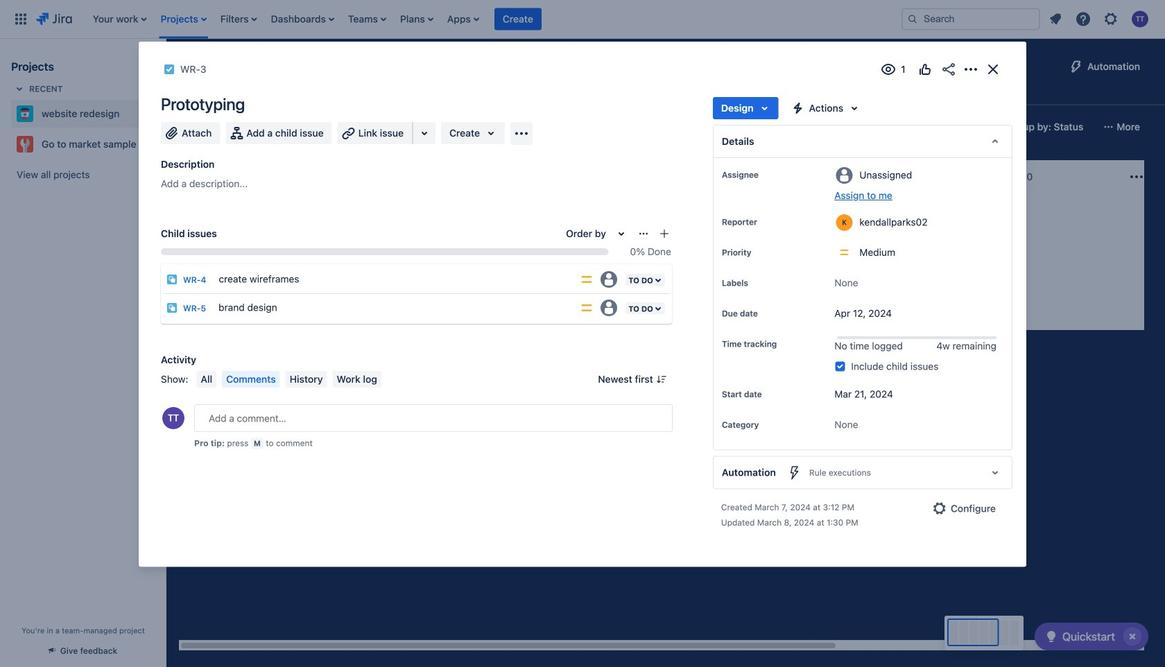 Task type: describe. For each thing, give the bounding box(es) containing it.
due date pin to top. only you can see pinned fields. image
[[761, 308, 772, 319]]

6 list item from the left
[[396, 0, 438, 39]]

dismiss quickstart image
[[1122, 626, 1144, 648]]

1 horizontal spatial list
[[1044, 7, 1158, 32]]

close image
[[985, 61, 1002, 78]]

automation element
[[713, 456, 1013, 489]]

assignee pin to top. only you can see pinned fields. image
[[762, 169, 773, 180]]

copy link to issue image
[[204, 63, 215, 74]]

4 list item from the left
[[267, 0, 339, 39]]

1 horizontal spatial medium image
[[737, 272, 748, 283]]

task image for the medium icon to the right
[[587, 272, 598, 283]]

task image for topmost the medium icon
[[391, 236, 402, 247]]

labels pin to top. only you can see pinned fields. image
[[751, 278, 763, 289]]

due date: 20 march 2024 image
[[590, 254, 601, 265]]

8 list item from the left
[[495, 0, 542, 39]]

create child image
[[659, 228, 670, 239]]

automation image
[[1069, 58, 1085, 75]]

issue actions image
[[638, 228, 649, 239]]

reporter pin to top. only you can see pinned fields. image
[[760, 217, 772, 228]]

Add a comment… field
[[194, 405, 673, 432]]

1 vertical spatial task image
[[196, 236, 207, 247]]

high image
[[346, 236, 357, 247]]

details element
[[713, 125, 1013, 158]]

primary element
[[8, 0, 891, 39]]



Task type: locate. For each thing, give the bounding box(es) containing it.
0 vertical spatial task image
[[164, 64, 175, 75]]

1 vertical spatial medium image
[[737, 272, 748, 283]]

task image
[[391, 236, 402, 247], [587, 272, 598, 283]]

1 issue type: sub-task image from the top
[[167, 274, 178, 285]]

medium image
[[541, 236, 552, 247], [737, 272, 748, 283]]

Search field
[[902, 8, 1041, 30]]

priority: medium image
[[580, 301, 594, 315]]

task image right high icon
[[391, 236, 402, 247]]

collapse recent projects image
[[11, 80, 28, 97]]

vote options: no one has voted for this issue yet. image
[[917, 61, 934, 78]]

2 issue type: sub-task image from the top
[[167, 303, 178, 314]]

more information about kendallparks02 image
[[836, 214, 853, 231]]

task image
[[164, 64, 175, 75], [196, 236, 207, 247]]

task image down due date: 20 march 2024 image
[[587, 272, 598, 283]]

0 horizontal spatial medium image
[[541, 236, 552, 247]]

add people image
[[357, 119, 373, 135]]

3 list item from the left
[[216, 0, 261, 39]]

menu bar
[[194, 371, 384, 388]]

1 list item from the left
[[89, 0, 151, 39]]

add app image
[[514, 125, 530, 142]]

issue type: sub-task image for priority: medium image
[[167, 274, 178, 285]]

2 list item from the left
[[157, 0, 211, 39]]

list item
[[89, 0, 151, 39], [157, 0, 211, 39], [216, 0, 261, 39], [267, 0, 339, 39], [344, 0, 391, 39], [396, 0, 438, 39], [443, 0, 484, 39], [495, 0, 542, 39]]

5 list item from the left
[[344, 0, 391, 39]]

jira image
[[36, 11, 72, 27], [36, 11, 72, 27]]

7 list item from the left
[[443, 0, 484, 39]]

priority: medium image
[[580, 273, 594, 287]]

banner
[[0, 0, 1166, 39]]

0 horizontal spatial list
[[86, 0, 891, 39]]

None search field
[[902, 8, 1041, 30]]

1 vertical spatial issue type: sub-task image
[[167, 303, 178, 314]]

0 vertical spatial task image
[[391, 236, 402, 247]]

tab
[[243, 80, 276, 105]]

dialog
[[139, 42, 1027, 567]]

show subtasks image
[[817, 272, 834, 289]]

link web pages and more image
[[416, 125, 433, 142]]

0 horizontal spatial task image
[[391, 236, 402, 247]]

due date: 20 march 2024 image
[[590, 254, 601, 265]]

1 horizontal spatial task image
[[196, 236, 207, 247]]

0 horizontal spatial task image
[[164, 64, 175, 75]]

search image
[[908, 14, 919, 25]]

actions image
[[963, 61, 980, 78]]

issue type: sub-task image for priority: medium icon
[[167, 303, 178, 314]]

list
[[86, 0, 891, 39], [1044, 7, 1158, 32]]

check image
[[1044, 629, 1060, 645]]

Search board text field
[[185, 117, 290, 137]]

tab list
[[175, 80, 927, 105]]

issue type: sub-task image
[[167, 274, 178, 285], [167, 303, 178, 314]]

1 vertical spatial task image
[[587, 272, 598, 283]]

1 horizontal spatial task image
[[587, 272, 598, 283]]

0 vertical spatial issue type: sub-task image
[[167, 274, 178, 285]]

0 vertical spatial medium image
[[541, 236, 552, 247]]



Task type: vqa. For each thing, say whether or not it's contained in the screenshot.
rightmost Refactor user profile data
no



